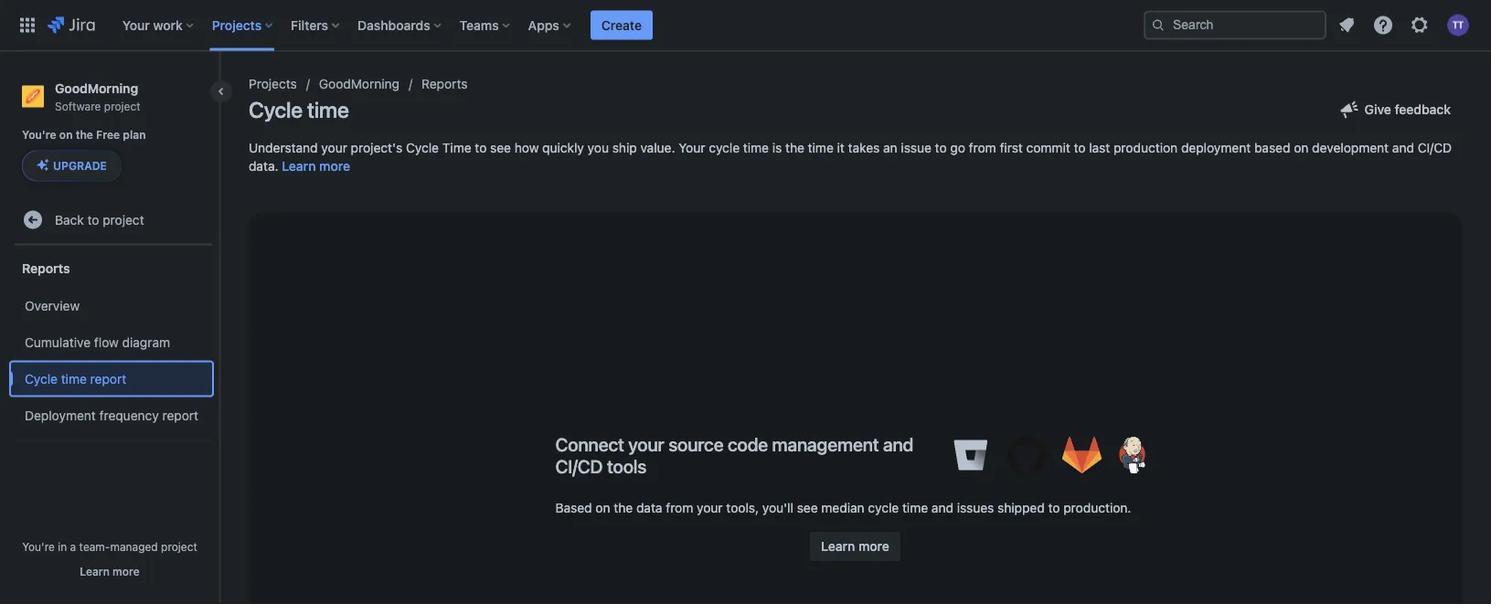 Task type: locate. For each thing, give the bounding box(es) containing it.
1 vertical spatial from
[[666, 501, 694, 516]]

2 vertical spatial learn
[[80, 565, 110, 578]]

reports up overview
[[22, 261, 70, 276]]

projects inside projects dropdown button
[[212, 17, 262, 32]]

0 vertical spatial learn
[[282, 159, 316, 174]]

your inside understand your project's cycle time to see how quickly you ship value. your cycle time is the time it takes an issue to go from first commit to last production deployment based on development and ci/cd data.
[[321, 140, 347, 155]]

learn more down you're in a team-managed project
[[80, 565, 140, 578]]

1 vertical spatial cycle
[[868, 501, 899, 516]]

project up plan
[[104, 100, 140, 112]]

your left work
[[122, 17, 150, 32]]

2 you're from the top
[[22, 541, 55, 553]]

your work
[[122, 17, 183, 32]]

you're
[[22, 129, 56, 141], [22, 541, 55, 553]]

your right the value.
[[679, 140, 706, 155]]

group
[[9, 245, 214, 439]]

1 vertical spatial more
[[859, 539, 890, 554]]

2 horizontal spatial more
[[859, 539, 890, 554]]

learn for the bottommost learn more button
[[80, 565, 110, 578]]

cumulative flow diagram link
[[9, 324, 214, 361]]

and left issues
[[932, 501, 954, 516]]

to left last
[[1074, 140, 1086, 155]]

2 vertical spatial and
[[932, 501, 954, 516]]

0 horizontal spatial learn more
[[80, 565, 140, 578]]

see left how
[[490, 140, 511, 155]]

1 vertical spatial see
[[797, 501, 818, 516]]

the right "is"
[[786, 140, 805, 155]]

more down the managed
[[113, 565, 140, 578]]

0 vertical spatial reports
[[422, 76, 468, 91]]

from right go
[[969, 140, 997, 155]]

see
[[490, 140, 511, 155], [797, 501, 818, 516]]

2 vertical spatial your
[[697, 501, 723, 516]]

1 horizontal spatial cycle
[[249, 97, 303, 123]]

based
[[556, 501, 592, 516]]

apps button
[[523, 11, 578, 40]]

time up deployment
[[61, 371, 87, 386]]

dashboards
[[358, 17, 430, 32]]

2 horizontal spatial learn more
[[821, 539, 890, 554]]

0 vertical spatial ci/cd
[[1418, 140, 1453, 155]]

projects right work
[[212, 17, 262, 32]]

on for based on the data from your tools, you'll see median cycle time and issues shipped to production.
[[596, 501, 611, 516]]

the inside understand your project's cycle time to see how quickly you ship value. your cycle time is the time it takes an issue to go from first commit to last production deployment based on development and ci/cd data.
[[786, 140, 805, 155]]

cycle right median
[[868, 501, 899, 516]]

project inside goodmorning software project
[[104, 100, 140, 112]]

project for goodmorning software project
[[104, 100, 140, 112]]

quickly
[[543, 140, 584, 155]]

on
[[59, 129, 73, 141], [1294, 140, 1309, 155], [596, 501, 611, 516]]

ci/cd down connect
[[556, 455, 603, 477]]

to
[[475, 140, 487, 155], [935, 140, 947, 155], [1074, 140, 1086, 155], [87, 212, 99, 227], [1049, 501, 1060, 516]]

0 horizontal spatial see
[[490, 140, 511, 155]]

learn down team-
[[80, 565, 110, 578]]

1 you're from the top
[[22, 129, 56, 141]]

1 horizontal spatial more
[[319, 159, 350, 174]]

back to project link
[[15, 202, 212, 238]]

2 vertical spatial learn more
[[80, 565, 140, 578]]

0 horizontal spatial learn
[[80, 565, 110, 578]]

project
[[104, 100, 140, 112], [103, 212, 144, 227], [161, 541, 197, 553]]

2 horizontal spatial learn
[[821, 539, 855, 554]]

1 horizontal spatial on
[[596, 501, 611, 516]]

report
[[90, 371, 126, 386], [162, 408, 199, 423]]

goodmorning up cycle time
[[319, 76, 400, 91]]

1 vertical spatial and
[[883, 434, 914, 455]]

0 horizontal spatial the
[[76, 129, 93, 141]]

2 horizontal spatial cycle
[[406, 140, 439, 155]]

goodmorning up software
[[55, 80, 138, 96]]

0 horizontal spatial and
[[883, 434, 914, 455]]

management
[[772, 434, 879, 455]]

2 horizontal spatial your
[[697, 501, 723, 516]]

github image
[[1007, 436, 1048, 475]]

reports
[[422, 76, 468, 91], [22, 261, 70, 276]]

upgrade
[[53, 159, 107, 172]]

1 horizontal spatial reports
[[422, 76, 468, 91]]

your
[[321, 140, 347, 155], [629, 434, 665, 455], [697, 501, 723, 516]]

0 horizontal spatial report
[[90, 371, 126, 386]]

reports inside group
[[22, 261, 70, 276]]

0 vertical spatial from
[[969, 140, 997, 155]]

jira image
[[48, 14, 95, 36], [48, 14, 95, 36]]

0 vertical spatial learn more
[[282, 159, 350, 174]]

0 vertical spatial report
[[90, 371, 126, 386]]

the left data at the left of page
[[614, 501, 633, 516]]

tools
[[607, 455, 647, 477]]

create
[[602, 17, 642, 32]]

goodmorning inside goodmorning software project
[[55, 80, 138, 96]]

more down based on the data from your tools, you'll see median cycle time and issues shipped to production.
[[859, 539, 890, 554]]

0 vertical spatial and
[[1393, 140, 1415, 155]]

1 horizontal spatial from
[[969, 140, 997, 155]]

0 vertical spatial see
[[490, 140, 511, 155]]

1 horizontal spatial your
[[679, 140, 706, 155]]

0 vertical spatial your
[[122, 17, 150, 32]]

deployment frequency report link
[[9, 397, 214, 434]]

0 horizontal spatial cycle
[[709, 140, 740, 155]]

1 vertical spatial projects
[[249, 76, 297, 91]]

0 vertical spatial your
[[321, 140, 347, 155]]

last
[[1089, 140, 1111, 155]]

cycle
[[709, 140, 740, 155], [868, 501, 899, 516]]

project right the managed
[[161, 541, 197, 553]]

from
[[969, 140, 997, 155], [666, 501, 694, 516]]

learn more down 'understand'
[[282, 159, 350, 174]]

and down the give feedback
[[1393, 140, 1415, 155]]

2 vertical spatial cycle
[[25, 371, 58, 386]]

learn down median
[[821, 539, 855, 554]]

0 vertical spatial cycle
[[249, 97, 303, 123]]

report right frequency
[[162, 408, 199, 423]]

learn more button down you're in a team-managed project
[[80, 564, 140, 579]]

gitlab image
[[1062, 437, 1103, 474]]

report for cycle time report
[[90, 371, 126, 386]]

1 vertical spatial your
[[679, 140, 706, 155]]

0 horizontal spatial ci/cd
[[556, 455, 603, 477]]

filters button
[[285, 11, 347, 40]]

goodmorning
[[319, 76, 400, 91], [55, 80, 138, 96]]

from inside understand your project's cycle time to see how quickly you ship value. your cycle time is the time it takes an issue to go from first commit to last production deployment based on development and ci/cd data.
[[969, 140, 997, 155]]

0 vertical spatial cycle
[[709, 140, 740, 155]]

a
[[70, 541, 76, 553]]

on inside understand your project's cycle time to see how quickly you ship value. your cycle time is the time it takes an issue to go from first commit to last production deployment based on development and ci/cd data.
[[1294, 140, 1309, 155]]

your up tools at left
[[629, 434, 665, 455]]

more
[[319, 159, 350, 174], [859, 539, 890, 554], [113, 565, 140, 578]]

cycle down cumulative
[[25, 371, 58, 386]]

cycle down projects link
[[249, 97, 303, 123]]

give
[[1365, 102, 1392, 117]]

reports up time
[[422, 76, 468, 91]]

connect your source code management and ci/cd tools
[[556, 434, 914, 477]]

0 vertical spatial learn more button
[[282, 157, 350, 176]]

project right back
[[103, 212, 144, 227]]

understand your project's cycle time to see how quickly you ship value. your cycle time is the time it takes an issue to go from first commit to last production deployment based on development and ci/cd data.
[[249, 140, 1453, 174]]

more for learn more button to the right
[[319, 159, 350, 174]]

2 vertical spatial more
[[113, 565, 140, 578]]

time left it
[[808, 140, 834, 155]]

0 horizontal spatial more
[[113, 565, 140, 578]]

1 horizontal spatial report
[[162, 408, 199, 423]]

2 horizontal spatial on
[[1294, 140, 1309, 155]]

learn more button
[[282, 157, 350, 176], [80, 564, 140, 579]]

how
[[515, 140, 539, 155]]

filters
[[291, 17, 328, 32]]

on right based
[[596, 501, 611, 516]]

on right 'based'
[[1294, 140, 1309, 155]]

learn more for the bottommost learn more button
[[80, 565, 140, 578]]

cumulative
[[25, 335, 91, 350]]

learn more
[[282, 159, 350, 174], [821, 539, 890, 554], [80, 565, 140, 578]]

your inside "popup button"
[[122, 17, 150, 32]]

bitbucket image
[[949, 434, 993, 477]]

from right data at the left of page
[[666, 501, 694, 516]]

connect
[[556, 434, 624, 455]]

1 horizontal spatial learn more
[[282, 159, 350, 174]]

1 vertical spatial reports
[[22, 261, 70, 276]]

1 vertical spatial cycle
[[406, 140, 439, 155]]

ci/cd inside understand your project's cycle time to see how quickly you ship value. your cycle time is the time it takes an issue to go from first commit to last production deployment based on development and ci/cd data.
[[1418, 140, 1453, 155]]

data
[[637, 501, 663, 516]]

1 horizontal spatial ci/cd
[[1418, 140, 1453, 155]]

2 horizontal spatial and
[[1393, 140, 1415, 155]]

0 horizontal spatial your
[[321, 140, 347, 155]]

0 horizontal spatial reports
[[22, 261, 70, 276]]

teams button
[[454, 11, 517, 40]]

your
[[122, 17, 150, 32], [679, 140, 706, 155]]

your inside connect your source code management and ci/cd tools
[[629, 434, 665, 455]]

reports for group containing reports
[[22, 261, 70, 276]]

on up upgrade button
[[59, 129, 73, 141]]

learn down 'understand'
[[282, 159, 316, 174]]

2 horizontal spatial the
[[786, 140, 805, 155]]

1 horizontal spatial goodmorning
[[319, 76, 400, 91]]

cycle time report link
[[9, 361, 214, 397]]

goodmorning for goodmorning
[[319, 76, 400, 91]]

you're left in
[[22, 541, 55, 553]]

commit
[[1027, 140, 1071, 155]]

cycle left "is"
[[709, 140, 740, 155]]

1 vertical spatial learn
[[821, 539, 855, 554]]

feedback
[[1395, 102, 1451, 117]]

1 vertical spatial ci/cd
[[556, 455, 603, 477]]

first
[[1000, 140, 1023, 155]]

you'll
[[763, 501, 794, 516]]

your left project's
[[321, 140, 347, 155]]

0 vertical spatial project
[[104, 100, 140, 112]]

you're up upgrade button
[[22, 129, 56, 141]]

banner
[[0, 0, 1492, 51]]

to left go
[[935, 140, 947, 155]]

and right management
[[883, 434, 914, 455]]

0 horizontal spatial learn more button
[[80, 564, 140, 579]]

0 horizontal spatial cycle
[[25, 371, 58, 386]]

more down cycle time
[[319, 159, 350, 174]]

back
[[55, 212, 84, 227]]

group containing reports
[[9, 245, 214, 439]]

project's
[[351, 140, 403, 155]]

ci/cd down feedback
[[1418, 140, 1453, 155]]

bitbucket image
[[949, 434, 993, 477]]

jenkins image
[[1110, 433, 1156, 478]]

learn
[[282, 159, 316, 174], [821, 539, 855, 554], [80, 565, 110, 578]]

0 vertical spatial more
[[319, 159, 350, 174]]

projects up cycle time
[[249, 76, 297, 91]]

software
[[55, 100, 101, 112]]

cycle left time
[[406, 140, 439, 155]]

1 horizontal spatial learn more button
[[282, 157, 350, 176]]

create button
[[591, 11, 653, 40]]

report for deployment frequency report
[[162, 408, 199, 423]]

1 vertical spatial you're
[[22, 541, 55, 553]]

0 vertical spatial projects
[[212, 17, 262, 32]]

your work button
[[117, 11, 201, 40]]

ci/cd
[[1418, 140, 1453, 155], [556, 455, 603, 477]]

1 vertical spatial project
[[103, 212, 144, 227]]

0 horizontal spatial your
[[122, 17, 150, 32]]

primary element
[[11, 0, 1144, 51]]

learn more down based on the data from your tools, you'll see median cycle time and issues shipped to production.
[[821, 539, 890, 554]]

0 horizontal spatial goodmorning
[[55, 80, 138, 96]]

1 vertical spatial report
[[162, 408, 199, 423]]

see right you'll
[[797, 501, 818, 516]]

time left issues
[[903, 501, 928, 516]]

1 vertical spatial your
[[629, 434, 665, 455]]

flow
[[94, 335, 119, 350]]

the left free
[[76, 129, 93, 141]]

ci/cd inside connect your source code management and ci/cd tools
[[556, 455, 603, 477]]

issue
[[901, 140, 932, 155]]

goodmorning software project
[[55, 80, 140, 112]]

1 horizontal spatial your
[[629, 434, 665, 455]]

team-
[[79, 541, 110, 553]]

cycle inside cycle time report link
[[25, 371, 58, 386]]

learn more inside learn more link
[[821, 539, 890, 554]]

0 horizontal spatial on
[[59, 129, 73, 141]]

your left tools,
[[697, 501, 723, 516]]

and inside understand your project's cycle time to see how quickly you ship value. your cycle time is the time it takes an issue to go from first commit to last production deployment based on development and ci/cd data.
[[1393, 140, 1415, 155]]

cycle time report
[[25, 371, 126, 386]]

cycle time
[[249, 97, 349, 123]]

projects for projects link
[[249, 76, 297, 91]]

0 vertical spatial you're
[[22, 129, 56, 141]]

projects
[[212, 17, 262, 32], [249, 76, 297, 91]]

report down the cumulative flow diagram link
[[90, 371, 126, 386]]

1 horizontal spatial learn
[[282, 159, 316, 174]]

time
[[307, 97, 349, 123], [743, 140, 769, 155], [808, 140, 834, 155], [61, 371, 87, 386], [903, 501, 928, 516]]

the
[[76, 129, 93, 141], [786, 140, 805, 155], [614, 501, 633, 516]]

1 vertical spatial learn more
[[821, 539, 890, 554]]

teams
[[460, 17, 499, 32]]

learn more button down 'understand'
[[282, 157, 350, 176]]

settings image
[[1409, 14, 1431, 36]]

code
[[728, 434, 768, 455]]

frequency
[[99, 408, 159, 423]]

1 horizontal spatial the
[[614, 501, 633, 516]]

help image
[[1373, 14, 1395, 36]]



Task type: describe. For each thing, give the bounding box(es) containing it.
projects for projects dropdown button at top
[[212, 17, 262, 32]]

work
[[153, 17, 183, 32]]

you're for you're in a team-managed project
[[22, 541, 55, 553]]

overview
[[25, 298, 80, 313]]

deployment
[[25, 408, 96, 423]]

cumulative flow diagram
[[25, 335, 170, 350]]

cycle for cycle time report
[[25, 371, 58, 386]]

apps
[[528, 17, 560, 32]]

goodmorning link
[[319, 73, 400, 95]]

source
[[669, 434, 724, 455]]

time down goodmorning link
[[307, 97, 349, 123]]

time
[[442, 140, 472, 155]]

diagram
[[122, 335, 170, 350]]

2 vertical spatial project
[[161, 541, 197, 553]]

projects link
[[249, 73, 297, 95]]

Search field
[[1144, 11, 1327, 40]]

1 vertical spatial learn more button
[[80, 564, 140, 579]]

give feedback
[[1365, 102, 1451, 117]]

cycle inside understand your project's cycle time to see how quickly you ship value. your cycle time is the time it takes an issue to go from first commit to last production deployment based on development and ci/cd data.
[[406, 140, 439, 155]]

cycle inside understand your project's cycle time to see how quickly you ship value. your cycle time is the time it takes an issue to go from first commit to last production deployment based on development and ci/cd data.
[[709, 140, 740, 155]]

more for learn more link
[[859, 539, 890, 554]]

plan
[[123, 129, 146, 141]]

reports link
[[422, 73, 468, 95]]

production.
[[1064, 501, 1132, 516]]

upgrade button
[[23, 151, 121, 180]]

and inside connect your source code management and ci/cd tools
[[883, 434, 914, 455]]

ship
[[613, 140, 637, 155]]

to right back
[[87, 212, 99, 227]]

takes
[[848, 140, 880, 155]]

1 horizontal spatial and
[[932, 501, 954, 516]]

project for back to project
[[103, 212, 144, 227]]

value.
[[641, 140, 675, 155]]

learn for learn more link
[[821, 539, 855, 554]]

search image
[[1151, 18, 1166, 32]]

back to project
[[55, 212, 144, 227]]

learn for learn more button to the right
[[282, 159, 316, 174]]

your profile and settings image
[[1448, 14, 1470, 36]]

more for the bottommost learn more button
[[113, 565, 140, 578]]

managed
[[110, 541, 158, 553]]

give feedback button
[[1329, 95, 1462, 124]]

learn more link
[[810, 532, 901, 562]]

goodmorning for goodmorning software project
[[55, 80, 138, 96]]

to right shipped at the bottom of the page
[[1049, 501, 1060, 516]]

based
[[1255, 140, 1291, 155]]

learn more for learn more button to the right
[[282, 159, 350, 174]]

it
[[837, 140, 845, 155]]

on for you're on the free plan
[[59, 129, 73, 141]]

issues
[[957, 501, 994, 516]]

you
[[588, 140, 609, 155]]

tools,
[[727, 501, 759, 516]]

deployment
[[1182, 140, 1251, 155]]

see inside understand your project's cycle time to see how quickly you ship value. your cycle time is the time it takes an issue to go from first commit to last production deployment based on development and ci/cd data.
[[490, 140, 511, 155]]

you're on the free plan
[[22, 129, 146, 141]]

cycle for cycle time
[[249, 97, 303, 123]]

time inside group
[[61, 371, 87, 386]]

free
[[96, 129, 120, 141]]

data.
[[249, 159, 279, 174]]

dashboards button
[[352, 11, 449, 40]]

time left "is"
[[743, 140, 769, 155]]

banner containing your work
[[0, 0, 1492, 51]]

development
[[1313, 140, 1389, 155]]

reports for reports link
[[422, 76, 468, 91]]

the for plan
[[76, 129, 93, 141]]

to right time
[[475, 140, 487, 155]]

projects button
[[206, 11, 280, 40]]

your for project's
[[321, 140, 347, 155]]

learn more for learn more link
[[821, 539, 890, 554]]

understand
[[249, 140, 318, 155]]

deployment frequency report
[[25, 408, 199, 423]]

you're for you're on the free plan
[[22, 129, 56, 141]]

notifications image
[[1336, 14, 1358, 36]]

your for source
[[629, 434, 665, 455]]

overview link
[[9, 287, 214, 324]]

go
[[951, 140, 966, 155]]

in
[[58, 541, 67, 553]]

an
[[884, 140, 898, 155]]

median
[[822, 501, 865, 516]]

appswitcher icon image
[[16, 14, 38, 36]]

you're in a team-managed project
[[22, 541, 197, 553]]

based on the data from your tools, you'll see median cycle time and issues shipped to production.
[[556, 501, 1132, 516]]

is
[[773, 140, 782, 155]]

your inside understand your project's cycle time to see how quickly you ship value. your cycle time is the time it takes an issue to go from first commit to last production deployment based on development and ci/cd data.
[[679, 140, 706, 155]]

shipped
[[998, 501, 1045, 516]]

the for from
[[614, 501, 633, 516]]

production
[[1114, 140, 1178, 155]]

1 horizontal spatial see
[[797, 501, 818, 516]]

1 horizontal spatial cycle
[[868, 501, 899, 516]]

0 horizontal spatial from
[[666, 501, 694, 516]]



Task type: vqa. For each thing, say whether or not it's contained in the screenshot.
the managed
yes



